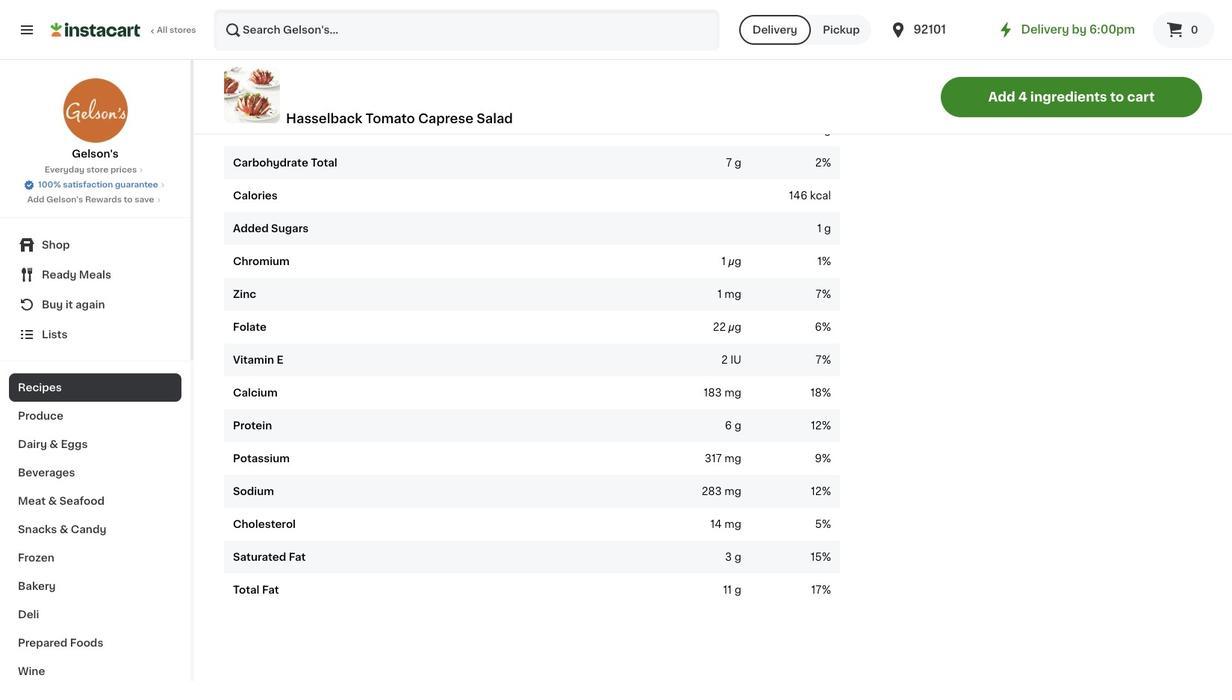 Task type: vqa. For each thing, say whether or not it's contained in the screenshot.
2nd 1 g
yes



Task type: locate. For each thing, give the bounding box(es) containing it.
% for 2 iu
[[822, 355, 831, 365]]

e
[[277, 355, 284, 365]]

1 vertical spatial &
[[48, 496, 57, 506]]

8 % from the top
[[822, 453, 831, 464]]

ingredients
[[1031, 91, 1108, 103]]

sugars for total sugars
[[262, 26, 300, 36]]

None search field
[[214, 9, 720, 51]]

& left the candy
[[60, 524, 68, 535]]

meals
[[79, 270, 111, 280]]

2 horizontal spatial 6
[[815, 322, 822, 332]]

& left eggs on the bottom
[[50, 439, 58, 450]]

1 12 % from the top
[[811, 420, 831, 431]]

bakery link
[[9, 572, 182, 601]]

12 for 283 mg
[[811, 486, 822, 497]]

12 down 18
[[811, 420, 822, 431]]

snacks
[[18, 524, 57, 535]]

chromium
[[233, 256, 290, 266]]

2 up kcal
[[816, 157, 822, 168]]

meat & seafood link
[[9, 487, 182, 515]]

1 horizontal spatial fat
[[289, 552, 306, 562]]

fat down saturated fat
[[262, 585, 279, 595]]

2 7 % from the top
[[816, 355, 831, 365]]

omega-
[[233, 59, 277, 69]]

1 vertical spatial 2
[[816, 157, 822, 168]]

1 horizontal spatial to
[[1111, 91, 1125, 103]]

0 vertical spatial 7
[[726, 157, 732, 168]]

rewards
[[85, 196, 122, 204]]

0 vertical spatial gelson's
[[72, 149, 119, 159]]

vitamin e
[[233, 355, 284, 365]]

1 vertical spatial add
[[27, 196, 44, 204]]

14 mg
[[711, 519, 742, 529]]

12 for 6 g
[[811, 420, 822, 431]]

17
[[812, 585, 822, 595]]

to for ingredients
[[1111, 91, 1125, 103]]

12 down the 9
[[811, 486, 822, 497]]

1 g down 5 g
[[818, 59, 831, 69]]

3 mg from the top
[[725, 453, 742, 464]]

fat for total fat
[[262, 585, 279, 595]]

to left cart on the top right
[[1111, 91, 1125, 103]]

10 % from the top
[[822, 519, 831, 529]]

5 % from the top
[[822, 355, 831, 365]]

1 vertical spatial 1 g
[[818, 223, 831, 234]]

deli
[[18, 610, 39, 620]]

beverages
[[18, 468, 75, 478]]

fat
[[322, 92, 339, 102], [289, 552, 306, 562], [262, 585, 279, 595]]

6 up the 317 mg
[[725, 420, 732, 431]]

7 % up 6 %
[[816, 289, 831, 299]]

caprese
[[418, 112, 474, 124]]

gelson's up store
[[72, 149, 119, 159]]

12 % for g
[[811, 420, 831, 431]]

3 % from the top
[[822, 289, 831, 299]]

hasselback
[[286, 112, 363, 124]]

g for protein
[[735, 420, 742, 431]]

2 % from the top
[[822, 256, 831, 266]]

2 5 from the top
[[815, 519, 822, 529]]

0 vertical spatial saturated
[[266, 92, 320, 102]]

2 12 % from the top
[[811, 486, 831, 497]]

to inside add 4 ingredients to cart button
[[1111, 91, 1125, 103]]

total fat
[[233, 585, 279, 595]]

%
[[822, 157, 831, 168], [822, 256, 831, 266], [822, 289, 831, 299], [822, 322, 831, 332], [822, 355, 831, 365], [822, 387, 831, 398], [822, 420, 831, 431], [822, 453, 831, 464], [822, 486, 831, 497], [822, 519, 831, 529], [822, 552, 831, 562], [822, 585, 831, 595]]

9 %
[[815, 453, 831, 464]]

0 vertical spatial &
[[50, 439, 58, 450]]

mg right the 317
[[725, 453, 742, 464]]

1 vertical spatial 12
[[811, 486, 822, 497]]

0 vertical spatial 12
[[811, 420, 822, 431]]

1 vertical spatial sugars
[[271, 223, 309, 234]]

14
[[711, 519, 722, 529]]

carbohydrate
[[233, 157, 308, 168]]

5 left pickup
[[815, 26, 822, 36]]

0 button
[[1153, 12, 1215, 48]]

& for meat
[[48, 496, 57, 506]]

12 % down 9 %
[[811, 486, 831, 497]]

delivery button
[[739, 15, 811, 45]]

0 vertical spatial µg
[[729, 256, 742, 266]]

2 left iu
[[722, 355, 728, 365]]

µg for 22 µg
[[729, 322, 742, 332]]

saturated up 'hasselback'
[[266, 92, 320, 102]]

7 % down 6 %
[[816, 355, 831, 365]]

tomato
[[366, 112, 415, 124]]

1 for chromium
[[722, 256, 726, 266]]

4
[[1019, 91, 1028, 103]]

1 vertical spatial 5
[[815, 519, 822, 529]]

0 horizontal spatial add
[[27, 196, 44, 204]]

saturated
[[266, 92, 320, 102], [233, 552, 286, 562]]

1 for added sugars
[[818, 223, 822, 234]]

mg right 183
[[725, 387, 742, 398]]

hasselback tomato caprese salad
[[286, 112, 513, 124]]

fat down cholesterol
[[289, 552, 306, 562]]

0 horizontal spatial fat
[[262, 585, 279, 595]]

6 up mono saturated fat
[[277, 59, 284, 69]]

2 1 g from the top
[[818, 223, 831, 234]]

sugars up omega-6
[[262, 26, 300, 36]]

0 horizontal spatial delivery
[[753, 25, 798, 35]]

saturated fat
[[233, 552, 306, 562]]

lists link
[[9, 320, 182, 350]]

0 vertical spatial 5
[[815, 26, 822, 36]]

sugars for added sugars
[[271, 223, 309, 234]]

0 horizontal spatial to
[[124, 196, 133, 204]]

kcal
[[810, 190, 831, 201]]

183
[[704, 387, 722, 398]]

produce link
[[9, 402, 182, 430]]

0 vertical spatial fat
[[322, 92, 339, 102]]

1 for omega-6
[[818, 59, 822, 69]]

6 %
[[815, 322, 831, 332]]

snacks & candy link
[[9, 515, 182, 544]]

5 mg from the top
[[725, 519, 742, 529]]

1 vertical spatial fat
[[289, 552, 306, 562]]

7 for mg
[[816, 289, 822, 299]]

12 % from the top
[[822, 585, 831, 595]]

total sugars
[[233, 26, 300, 36]]

& for dairy
[[50, 439, 58, 450]]

1 mg
[[718, 289, 742, 299]]

g for total sugars
[[825, 26, 831, 36]]

2 vertical spatial 2
[[722, 355, 728, 365]]

0 vertical spatial add
[[989, 91, 1016, 103]]

0 vertical spatial sugars
[[262, 26, 300, 36]]

1 vertical spatial saturated
[[233, 552, 286, 562]]

1
[[818, 59, 822, 69], [818, 223, 822, 234], [722, 256, 726, 266], [818, 256, 822, 266], [718, 289, 722, 299]]

1 vertical spatial 7 %
[[816, 355, 831, 365]]

18 %
[[811, 387, 831, 398]]

6 for 6 %
[[815, 322, 822, 332]]

2 12 from the top
[[811, 486, 822, 497]]

delivery left by
[[1021, 24, 1070, 35]]

delivery left 5 g
[[753, 25, 798, 35]]

2 iu
[[722, 355, 742, 365]]

100% satisfaction guarantee button
[[23, 176, 167, 191]]

to for rewards
[[124, 196, 133, 204]]

1 12 from the top
[[811, 420, 822, 431]]

1 mg from the top
[[725, 289, 742, 299]]

4 mg from the top
[[725, 486, 742, 497]]

meat
[[18, 496, 46, 506]]

% for 6 g
[[822, 420, 831, 431]]

stores
[[170, 26, 196, 34]]

mg
[[725, 289, 742, 299], [725, 387, 742, 398], [725, 453, 742, 464], [725, 486, 742, 497], [725, 519, 742, 529]]

sugars
[[262, 26, 300, 36], [271, 223, 309, 234]]

add left 4
[[989, 91, 1016, 103]]

seafood
[[59, 496, 105, 506]]

0 vertical spatial to
[[1111, 91, 1125, 103]]

12 % down "18 %"
[[811, 420, 831, 431]]

it
[[66, 300, 73, 310]]

1 horizontal spatial delivery
[[1021, 24, 1070, 35]]

add for add 4 ingredients to cart
[[989, 91, 1016, 103]]

mg right 14
[[725, 519, 742, 529]]

0 horizontal spatial 6
[[277, 59, 284, 69]]

317
[[705, 453, 722, 464]]

5 for 5 %
[[815, 519, 822, 529]]

1 vertical spatial 6
[[815, 322, 822, 332]]

gelson's down 100%
[[46, 196, 83, 204]]

mg for 1 mg
[[725, 289, 742, 299]]

1 vertical spatial to
[[124, 196, 133, 204]]

0 vertical spatial 2
[[815, 125, 822, 135]]

& right the meat
[[48, 496, 57, 506]]

add
[[989, 91, 1016, 103], [27, 196, 44, 204]]

pickup button
[[811, 15, 872, 45]]

0 vertical spatial 7 %
[[816, 289, 831, 299]]

11 g
[[724, 585, 742, 595]]

total up omega-
[[233, 26, 260, 36]]

2 vertical spatial total
[[233, 585, 260, 595]]

100% satisfaction guarantee
[[38, 181, 158, 189]]

added
[[233, 223, 269, 234]]

1 horizontal spatial add
[[989, 91, 1016, 103]]

delivery for delivery
[[753, 25, 798, 35]]

everyday store prices link
[[45, 164, 146, 176]]

omega-6
[[233, 59, 284, 69]]

fat up 'hasselback'
[[322, 92, 339, 102]]

gelson's link
[[62, 78, 128, 161]]

5
[[815, 26, 822, 36], [815, 519, 822, 529]]

to inside add gelson's rewards to save link
[[124, 196, 133, 204]]

sodium
[[233, 486, 274, 497]]

283 mg
[[702, 486, 742, 497]]

all
[[157, 26, 168, 34]]

bakery
[[18, 581, 56, 592]]

ready meals link
[[9, 260, 182, 290]]

1 vertical spatial 12 %
[[811, 486, 831, 497]]

12 % for mg
[[811, 486, 831, 497]]

total down saturated fat
[[233, 585, 260, 595]]

6 % from the top
[[822, 387, 831, 398]]

2 vertical spatial &
[[60, 524, 68, 535]]

7
[[726, 157, 732, 168], [816, 289, 822, 299], [816, 355, 822, 365]]

1 g up 1 %
[[818, 223, 831, 234]]

service type group
[[739, 15, 872, 45]]

g
[[825, 26, 831, 36], [825, 59, 831, 69], [825, 125, 831, 135], [735, 157, 742, 168], [825, 223, 831, 234], [735, 420, 742, 431], [735, 552, 742, 562], [735, 585, 742, 595]]

1 % from the top
[[822, 157, 831, 168]]

1 vertical spatial µg
[[729, 322, 742, 332]]

recipes link
[[9, 374, 182, 402]]

add inside button
[[989, 91, 1016, 103]]

5 up 15
[[815, 519, 822, 529]]

mg down the 1 µg
[[725, 289, 742, 299]]

1 1 g from the top
[[818, 59, 831, 69]]

everyday store prices
[[45, 166, 137, 174]]

add 4 ingredients to cart button
[[941, 77, 1203, 117]]

0 vertical spatial 6
[[277, 59, 284, 69]]

g for fiber
[[825, 125, 831, 135]]

0 vertical spatial total
[[233, 26, 260, 36]]

to
[[1111, 91, 1125, 103], [124, 196, 133, 204]]

2 vertical spatial fat
[[262, 585, 279, 595]]

15
[[811, 552, 822, 562]]

2 vertical spatial 6
[[725, 420, 732, 431]]

sugars right added
[[271, 223, 309, 234]]

mg right 283
[[725, 486, 742, 497]]

2 mg from the top
[[725, 387, 742, 398]]

6 for 6 g
[[725, 420, 732, 431]]

vitamin
[[233, 355, 274, 365]]

92101 button
[[890, 9, 980, 51]]

2 up 2 % in the top of the page
[[815, 125, 822, 135]]

7 % from the top
[[822, 420, 831, 431]]

delivery for delivery by 6:00pm
[[1021, 24, 1070, 35]]

0 vertical spatial 12 %
[[811, 420, 831, 431]]

2 vertical spatial 7
[[816, 355, 822, 365]]

4 % from the top
[[822, 322, 831, 332]]

dairy & eggs link
[[9, 430, 182, 459]]

delivery inside button
[[753, 25, 798, 35]]

µg right 22
[[729, 322, 742, 332]]

11 % from the top
[[822, 552, 831, 562]]

1 5 from the top
[[815, 26, 822, 36]]

total down 'hasselback'
[[311, 157, 337, 168]]

1 vertical spatial 7
[[816, 289, 822, 299]]

6 up 18
[[815, 322, 822, 332]]

1 µg from the top
[[729, 256, 742, 266]]

2 horizontal spatial fat
[[322, 92, 339, 102]]

0 vertical spatial 1 g
[[818, 59, 831, 69]]

ready meals
[[42, 270, 111, 280]]

to left save
[[124, 196, 133, 204]]

add down 100%
[[27, 196, 44, 204]]

2 µg from the top
[[729, 322, 742, 332]]

2 %
[[816, 157, 831, 168]]

1 horizontal spatial 6
[[725, 420, 732, 431]]

Search field
[[215, 10, 718, 49]]

9 % from the top
[[822, 486, 831, 497]]

µg up the 1 mg
[[729, 256, 742, 266]]

recipes
[[18, 382, 62, 393]]

saturated up 'total fat'
[[233, 552, 286, 562]]

1 g for omega-6
[[818, 59, 831, 69]]

1 7 % from the top
[[816, 289, 831, 299]]



Task type: describe. For each thing, give the bounding box(es) containing it.
add gelson's rewards to save
[[27, 196, 154, 204]]

15 %
[[811, 552, 831, 562]]

% for 183 mg
[[822, 387, 831, 398]]

2 for 2 g
[[815, 125, 822, 135]]

7 for iu
[[816, 355, 822, 365]]

2 for 2 %
[[816, 157, 822, 168]]

11
[[724, 585, 732, 595]]

mg for 317 mg
[[725, 453, 742, 464]]

% for 22 µg
[[822, 322, 831, 332]]

zinc
[[233, 289, 256, 299]]

eggs
[[61, 439, 88, 450]]

add for add gelson's rewards to save
[[27, 196, 44, 204]]

everyday
[[45, 166, 84, 174]]

% for 3 g
[[822, 552, 831, 562]]

146 kcal
[[789, 190, 831, 201]]

add 4 ingredients to cart
[[989, 91, 1155, 103]]

% for 14 mg
[[822, 519, 831, 529]]

wine
[[18, 666, 45, 677]]

% for 283 mg
[[822, 486, 831, 497]]

22
[[713, 322, 726, 332]]

% for 7 g
[[822, 157, 831, 168]]

dairy & eggs
[[18, 439, 88, 450]]

deli link
[[9, 601, 182, 629]]

candy
[[71, 524, 106, 535]]

gelson's logo image
[[62, 78, 128, 143]]

7 % for iu
[[816, 355, 831, 365]]

prepared foods link
[[9, 629, 182, 657]]

guarantee
[[115, 181, 158, 189]]

2 for 2 iu
[[722, 355, 728, 365]]

shop link
[[9, 230, 182, 260]]

18
[[811, 387, 822, 398]]

g for omega-6
[[825, 59, 831, 69]]

ready
[[42, 270, 77, 280]]

instacart logo image
[[51, 21, 140, 39]]

9
[[815, 453, 822, 464]]

prepared foods
[[18, 638, 103, 648]]

6:00pm
[[1090, 24, 1135, 35]]

3 g
[[725, 552, 742, 562]]

1 g for added sugars
[[818, 223, 831, 234]]

total for total sugars
[[233, 26, 260, 36]]

1 µg
[[722, 256, 742, 266]]

delivery by 6:00pm link
[[998, 21, 1135, 39]]

pickup
[[823, 25, 860, 35]]

22 µg
[[713, 322, 742, 332]]

% for 317 mg
[[822, 453, 831, 464]]

% for 1 mg
[[822, 289, 831, 299]]

7 % for mg
[[816, 289, 831, 299]]

beverages link
[[9, 459, 182, 487]]

total for total fat
[[233, 585, 260, 595]]

µg for 1 µg
[[729, 256, 742, 266]]

satisfaction
[[63, 181, 113, 189]]

1 %
[[818, 256, 831, 266]]

fat for saturated fat
[[289, 552, 306, 562]]

146
[[789, 190, 808, 201]]

5 for 5 g
[[815, 26, 822, 36]]

shop
[[42, 240, 70, 250]]

& for snacks
[[60, 524, 68, 535]]

salad
[[477, 112, 513, 124]]

potassium
[[233, 453, 290, 464]]

mg for 14 mg
[[725, 519, 742, 529]]

17 %
[[812, 585, 831, 595]]

5 g
[[815, 26, 831, 36]]

lists
[[42, 329, 68, 340]]

all stores link
[[51, 9, 197, 51]]

mg for 183 mg
[[725, 387, 742, 398]]

g for total fat
[[735, 585, 742, 595]]

wine link
[[9, 657, 182, 681]]

mg for 283 mg
[[725, 486, 742, 497]]

meat & seafood
[[18, 496, 105, 506]]

g for carbohydrate total
[[735, 157, 742, 168]]

g for added sugars
[[825, 223, 831, 234]]

1 for zinc
[[718, 289, 722, 299]]

dairy
[[18, 439, 47, 450]]

% for 11 g
[[822, 585, 831, 595]]

save
[[135, 196, 154, 204]]

ready meals button
[[9, 260, 182, 290]]

calories
[[233, 190, 278, 201]]

183 mg
[[704, 387, 742, 398]]

92101
[[914, 24, 946, 35]]

buy
[[42, 300, 63, 310]]

frozen
[[18, 553, 54, 563]]

1 vertical spatial gelson's
[[46, 196, 83, 204]]

delivery by 6:00pm
[[1021, 24, 1135, 35]]

calcium
[[233, 387, 278, 398]]

100%
[[38, 181, 61, 189]]

g for saturated fat
[[735, 552, 742, 562]]

carbohydrate total
[[233, 157, 337, 168]]

prepared
[[18, 638, 67, 648]]

2 g
[[815, 125, 831, 135]]

iu
[[731, 355, 742, 365]]

mono saturated fat
[[233, 92, 339, 102]]

frozen link
[[9, 544, 182, 572]]

folate
[[233, 322, 267, 332]]

by
[[1072, 24, 1087, 35]]

all stores
[[157, 26, 196, 34]]

buy it again link
[[9, 290, 182, 320]]

fiber
[[233, 125, 261, 135]]

7 g
[[726, 157, 742, 168]]

283
[[702, 486, 722, 497]]

% for 1 µg
[[822, 256, 831, 266]]

produce
[[18, 411, 63, 421]]

1 vertical spatial total
[[311, 157, 337, 168]]



